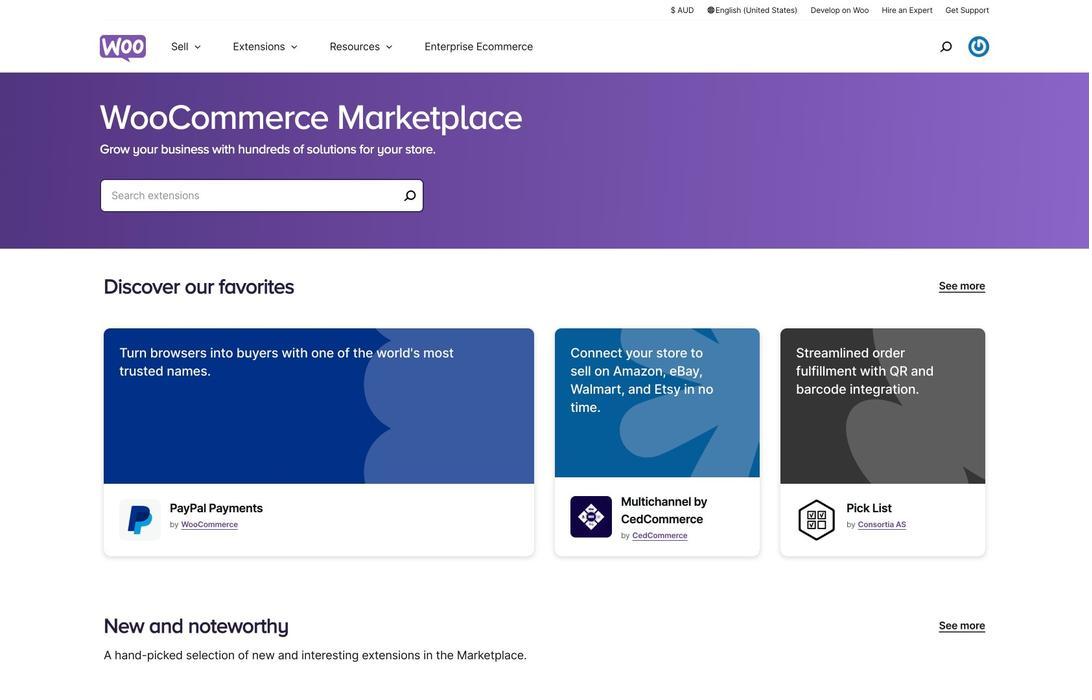 Task type: describe. For each thing, give the bounding box(es) containing it.
service navigation menu element
[[912, 26, 989, 68]]

search image
[[935, 36, 956, 57]]

open account menu image
[[969, 36, 989, 57]]



Task type: locate. For each thing, give the bounding box(es) containing it.
None search field
[[100, 179, 424, 228]]

Search extensions search field
[[112, 187, 399, 205]]



Task type: vqa. For each thing, say whether or not it's contained in the screenshot.
Search extensions 'SEARCH FIELD'
yes



